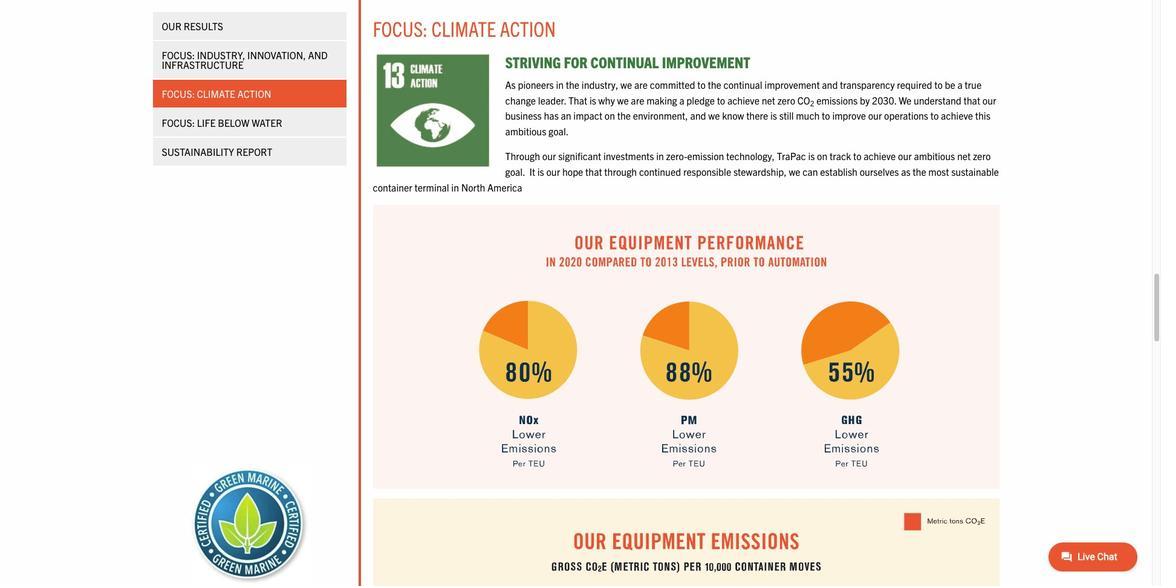 Task type: vqa. For each thing, say whether or not it's contained in the screenshot.
on
yes



Task type: locate. For each thing, give the bounding box(es) containing it.
that down significant on the top of the page
[[585, 166, 602, 178]]

achieve inside emissions by 2030. we understand that our business has an impact on the environment, and we know there is still much to improve our operations to achieve this ambitious goal.
[[941, 110, 973, 122]]

is left still
[[770, 110, 777, 122]]

1 vertical spatial climate
[[197, 88, 235, 100]]

1 horizontal spatial ambitious
[[914, 150, 955, 162]]

0 vertical spatial goal.
[[548, 125, 569, 137]]

our
[[162, 20, 182, 32]]

1 horizontal spatial goal.
[[548, 125, 569, 137]]

our down 2030.
[[868, 110, 882, 122]]

in
[[556, 79, 564, 91], [656, 150, 664, 162], [451, 181, 459, 193]]

to right much
[[822, 110, 830, 122]]

ourselves
[[860, 166, 899, 178]]

technology,
[[726, 150, 775, 162]]

0 vertical spatial and
[[822, 79, 838, 91]]

2 vertical spatial in
[[451, 181, 459, 193]]

goal. down through
[[505, 166, 525, 178]]

our results
[[162, 20, 223, 32]]

0 vertical spatial on
[[605, 110, 615, 122]]

industry,
[[582, 79, 618, 91]]

0 vertical spatial climate
[[431, 15, 496, 41]]

pledge
[[687, 94, 715, 106]]

are up making
[[634, 79, 648, 91]]

improvement
[[765, 79, 820, 91]]

0 vertical spatial achieve
[[727, 94, 759, 106]]

container
[[373, 181, 412, 193]]

focus: industry, innovation, and infrastructure
[[162, 49, 328, 71]]

why
[[598, 94, 615, 106]]

1 horizontal spatial achieve
[[864, 150, 896, 162]]

we left know at the top right
[[708, 110, 720, 122]]

we
[[899, 94, 911, 106]]

is left why
[[590, 94, 596, 106]]

the
[[566, 79, 579, 91], [708, 79, 721, 91], [617, 110, 631, 122], [913, 166, 926, 178]]

0 horizontal spatial that
[[585, 166, 602, 178]]

1 vertical spatial that
[[585, 166, 602, 178]]

1 vertical spatial on
[[817, 150, 827, 162]]

1 horizontal spatial that
[[964, 94, 980, 106]]

zero up sustainable
[[973, 150, 991, 162]]

zero
[[777, 94, 795, 106], [973, 150, 991, 162]]

0 vertical spatial action
[[500, 15, 556, 41]]

sustainable
[[951, 166, 999, 178]]

are left making
[[631, 94, 644, 106]]

to right 'track'
[[853, 150, 861, 162]]

0 vertical spatial in
[[556, 79, 564, 91]]

our
[[983, 94, 996, 106], [868, 110, 882, 122], [542, 150, 556, 162], [898, 150, 912, 162], [546, 166, 560, 178]]

on
[[605, 110, 615, 122], [817, 150, 827, 162]]

continual
[[591, 52, 659, 71]]

north
[[461, 181, 485, 193]]

focus: climate action link
[[153, 80, 346, 108]]

0 vertical spatial ambitious
[[505, 125, 546, 137]]

to up pledge
[[697, 79, 706, 91]]

focus: inside focus: industry, innovation, and infrastructure
[[162, 49, 195, 61]]

1 horizontal spatial a
[[957, 79, 963, 91]]

there
[[746, 110, 768, 122]]

we down striving for continual improvement
[[620, 79, 632, 91]]

in up leader.
[[556, 79, 564, 91]]

0 vertical spatial focus: climate action
[[373, 15, 556, 41]]

to left be
[[934, 79, 943, 91]]

the inside through our significant investments in zero-emission technology, trapac is on track to achieve our ambitious net zero goal.  it is our hope that through continued responsible stewardship, we can establish ourselves as the most sustainable container terminal in north america
[[913, 166, 926, 178]]

focus:
[[373, 15, 428, 41], [162, 49, 195, 61], [162, 88, 195, 100], [162, 117, 195, 129]]

0 vertical spatial zero
[[777, 94, 795, 106]]

0 horizontal spatial climate
[[197, 88, 235, 100]]

leader.
[[538, 94, 566, 106]]

industry,
[[197, 49, 245, 61]]

climate
[[431, 15, 496, 41], [197, 88, 235, 100]]

in inside as pioneers in the industry, we are committed to the continual improvement and transparency required to be a true change leader. that is why we are making a pledge to achieve net zero co
[[556, 79, 564, 91]]

a down the committed
[[679, 94, 684, 106]]

0 horizontal spatial net
[[762, 94, 775, 106]]

are
[[634, 79, 648, 91], [631, 94, 644, 106]]

achieve down understand
[[941, 110, 973, 122]]

is inside as pioneers in the industry, we are committed to the continual improvement and transparency required to be a true change leader. that is why we are making a pledge to achieve net zero co
[[590, 94, 596, 106]]

1 vertical spatial net
[[957, 150, 971, 162]]

focus: climate action
[[373, 15, 556, 41], [162, 88, 271, 100]]

sustainability
[[162, 146, 234, 158]]

net
[[762, 94, 775, 106], [957, 150, 971, 162]]

action up the focus: life below water link
[[238, 88, 271, 100]]

0 horizontal spatial on
[[605, 110, 615, 122]]

and
[[822, 79, 838, 91], [690, 110, 706, 122]]

0 vertical spatial net
[[762, 94, 775, 106]]

focus: life below water link
[[153, 109, 346, 137]]

on down why
[[605, 110, 615, 122]]

in up continued
[[656, 150, 664, 162]]

environment,
[[633, 110, 688, 122]]

on inside through our significant investments in zero-emission technology, trapac is on track to achieve our ambitious net zero goal.  it is our hope that through continued responsible stewardship, we can establish ourselves as the most sustainable container terminal in north america
[[817, 150, 827, 162]]

by
[[860, 94, 870, 106]]

focus: industry, innovation, and infrastructure link
[[153, 41, 346, 79]]

goal. inside emissions by 2030. we understand that our business has an impact on the environment, and we know there is still much to improve our operations to achieve this ambitious goal.
[[548, 125, 569, 137]]

a
[[957, 79, 963, 91], [679, 94, 684, 106]]

required
[[897, 79, 932, 91]]

1 horizontal spatial net
[[957, 150, 971, 162]]

water
[[252, 117, 282, 129]]

is up can
[[808, 150, 815, 162]]

much
[[796, 110, 820, 122]]

we
[[620, 79, 632, 91], [617, 94, 629, 106], [708, 110, 720, 122], [789, 166, 800, 178]]

0 horizontal spatial ambitious
[[505, 125, 546, 137]]

ambitious
[[505, 125, 546, 137], [914, 150, 955, 162]]

2 vertical spatial achieve
[[864, 150, 896, 162]]

life
[[197, 117, 216, 129]]

can
[[803, 166, 818, 178]]

in left north
[[451, 181, 459, 193]]

track
[[830, 150, 851, 162]]

that
[[964, 94, 980, 106], [585, 166, 602, 178]]

that down "true"
[[964, 94, 980, 106]]

achieve down 'continual'
[[727, 94, 759, 106]]

1 horizontal spatial and
[[822, 79, 838, 91]]

achieve up ourselves
[[864, 150, 896, 162]]

to
[[697, 79, 706, 91], [934, 79, 943, 91], [717, 94, 725, 106], [822, 110, 830, 122], [930, 110, 939, 122], [853, 150, 861, 162]]

to up know at the top right
[[717, 94, 725, 106]]

a right be
[[957, 79, 963, 91]]

as
[[505, 79, 516, 91]]

1 vertical spatial in
[[656, 150, 664, 162]]

1 vertical spatial a
[[679, 94, 684, 106]]

our left hope
[[546, 166, 560, 178]]

we left can
[[789, 166, 800, 178]]

net up there
[[762, 94, 775, 106]]

1 vertical spatial goal.
[[505, 166, 525, 178]]

1 horizontal spatial climate
[[431, 15, 496, 41]]

establish
[[820, 166, 857, 178]]

for
[[564, 52, 588, 71]]

0 vertical spatial are
[[634, 79, 648, 91]]

ambitious down business
[[505, 125, 546, 137]]

0 horizontal spatial action
[[238, 88, 271, 100]]

on left 'track'
[[817, 150, 827, 162]]

0 horizontal spatial goal.
[[505, 166, 525, 178]]

pioneers
[[518, 79, 554, 91]]

and down pledge
[[690, 110, 706, 122]]

ambitious inside emissions by 2030. we understand that our business has an impact on the environment, and we know there is still much to improve our operations to achieve this ambitious goal.
[[505, 125, 546, 137]]

0 vertical spatial that
[[964, 94, 980, 106]]

this
[[975, 110, 990, 122]]

action
[[500, 15, 556, 41], [238, 88, 271, 100]]

committed
[[650, 79, 695, 91]]

has
[[544, 110, 559, 122]]

most
[[928, 166, 949, 178]]

the right as
[[913, 166, 926, 178]]

ambitious up most
[[914, 150, 955, 162]]

we right why
[[617, 94, 629, 106]]

co
[[797, 94, 810, 106]]

an
[[561, 110, 571, 122]]

achieve
[[727, 94, 759, 106], [941, 110, 973, 122], [864, 150, 896, 162]]

1 vertical spatial and
[[690, 110, 706, 122]]

1 vertical spatial zero
[[973, 150, 991, 162]]

0 horizontal spatial zero
[[777, 94, 795, 106]]

the right impact
[[617, 110, 631, 122]]

net inside through our significant investments in zero-emission technology, trapac is on track to achieve our ambitious net zero goal.  it is our hope that through continued responsible stewardship, we can establish ourselves as the most sustainable container terminal in north america
[[957, 150, 971, 162]]

goal.
[[548, 125, 569, 137], [505, 166, 525, 178]]

1 vertical spatial focus: climate action
[[162, 88, 271, 100]]

to inside through our significant investments in zero-emission technology, trapac is on track to achieve our ambitious net zero goal.  it is our hope that through continued responsible stewardship, we can establish ourselves as the most sustainable container terminal in north america
[[853, 150, 861, 162]]

0 horizontal spatial and
[[690, 110, 706, 122]]

and up "emissions"
[[822, 79, 838, 91]]

terminal
[[415, 181, 449, 193]]

1 horizontal spatial in
[[556, 79, 564, 91]]

true
[[965, 79, 982, 91]]

zero up still
[[777, 94, 795, 106]]

1 vertical spatial ambitious
[[914, 150, 955, 162]]

investments
[[603, 150, 654, 162]]

is
[[590, 94, 596, 106], [770, 110, 777, 122], [808, 150, 815, 162], [537, 166, 544, 178]]

1 vertical spatial achieve
[[941, 110, 973, 122]]

goal. down has
[[548, 125, 569, 137]]

net up sustainable
[[957, 150, 971, 162]]

0 horizontal spatial a
[[679, 94, 684, 106]]

1 horizontal spatial focus: climate action
[[373, 15, 556, 41]]

2 horizontal spatial in
[[656, 150, 664, 162]]

2 horizontal spatial achieve
[[941, 110, 973, 122]]

0 horizontal spatial achieve
[[727, 94, 759, 106]]

1 horizontal spatial zero
[[973, 150, 991, 162]]

1 horizontal spatial on
[[817, 150, 827, 162]]

zero inside as pioneers in the industry, we are committed to the continual improvement and transparency required to be a true change leader. that is why we are making a pledge to achieve net zero co
[[777, 94, 795, 106]]

action up striving
[[500, 15, 556, 41]]



Task type: describe. For each thing, give the bounding box(es) containing it.
is inside emissions by 2030. we understand that our business has an impact on the environment, and we know there is still much to improve our operations to achieve this ambitious goal.
[[770, 110, 777, 122]]

operations
[[884, 110, 928, 122]]

hope
[[562, 166, 583, 178]]

is down through
[[537, 166, 544, 178]]

through
[[505, 150, 540, 162]]

emissions by 2030. we understand that our business has an impact on the environment, and we know there is still much to improve our operations to achieve this ambitious goal.
[[505, 94, 996, 137]]

emissions
[[816, 94, 858, 106]]

our up this
[[983, 94, 996, 106]]

our up as
[[898, 150, 912, 162]]

know
[[722, 110, 744, 122]]

change
[[505, 94, 536, 106]]

focus: life below water
[[162, 117, 282, 129]]

that inside through our significant investments in zero-emission technology, trapac is on track to achieve our ambitious net zero goal.  it is our hope that through continued responsible stewardship, we can establish ourselves as the most sustainable container terminal in north america
[[585, 166, 602, 178]]

as
[[901, 166, 910, 178]]

transparency
[[840, 79, 895, 91]]

1 vertical spatial action
[[238, 88, 271, 100]]

0 horizontal spatial focus: climate action
[[162, 88, 271, 100]]

continued
[[639, 166, 681, 178]]

the up that
[[566, 79, 579, 91]]

ambitious inside through our significant investments in zero-emission technology, trapac is on track to achieve our ambitious net zero goal.  it is our hope that through continued responsible stewardship, we can establish ourselves as the most sustainable container terminal in north america
[[914, 150, 955, 162]]

sustainability report link
[[153, 138, 346, 166]]

zero-
[[666, 150, 687, 162]]

through
[[604, 166, 637, 178]]

focus: for focus: climate action link
[[162, 88, 195, 100]]

focus: for focus: industry, innovation, and infrastructure 'link'
[[162, 49, 195, 61]]

sustainability report
[[162, 146, 272, 158]]

america
[[487, 181, 522, 193]]

still
[[779, 110, 794, 122]]

through our significant investments in zero-emission technology, trapac is on track to achieve our ambitious net zero goal.  it is our hope that through continued responsible stewardship, we can establish ourselves as the most sustainable container terminal in north america
[[373, 150, 999, 193]]

emission
[[687, 150, 724, 162]]

we inside through our significant investments in zero-emission technology, trapac is on track to achieve our ambitious net zero goal.  it is our hope that through continued responsible stewardship, we can establish ourselves as the most sustainable container terminal in north america
[[789, 166, 800, 178]]

and inside emissions by 2030. we understand that our business has an impact on the environment, and we know there is still much to improve our operations to achieve this ambitious goal.
[[690, 110, 706, 122]]

0 vertical spatial a
[[957, 79, 963, 91]]

focus: for the focus: life below water link
[[162, 117, 195, 129]]

the up pledge
[[708, 79, 721, 91]]

2
[[810, 98, 814, 107]]

making
[[647, 94, 677, 106]]

stewardship,
[[733, 166, 787, 178]]

be
[[945, 79, 955, 91]]

our right through
[[542, 150, 556, 162]]

as pioneers in the industry, we are committed to the continual improvement and transparency required to be a true change leader. that is why we are making a pledge to achieve net zero co
[[505, 79, 982, 106]]

achieve inside through our significant investments in zero-emission technology, trapac is on track to achieve our ambitious net zero goal.  it is our hope that through continued responsible stewardship, we can establish ourselves as the most sustainable container terminal in north america
[[864, 150, 896, 162]]

trapac
[[777, 150, 806, 162]]

1 horizontal spatial action
[[500, 15, 556, 41]]

zero inside through our significant investments in zero-emission technology, trapac is on track to achieve our ambitious net zero goal.  it is our hope that through continued responsible stewardship, we can establish ourselves as the most sustainable container terminal in north america
[[973, 150, 991, 162]]

on inside emissions by 2030. we understand that our business has an impact on the environment, and we know there is still much to improve our operations to achieve this ambitious goal.
[[605, 110, 615, 122]]

below
[[218, 117, 249, 129]]

and inside as pioneers in the industry, we are committed to the continual improvement and transparency required to be a true change leader. that is why we are making a pledge to achieve net zero co
[[822, 79, 838, 91]]

understand
[[914, 94, 961, 106]]

that
[[568, 94, 587, 106]]

2030.
[[872, 94, 897, 106]]

goal. inside through our significant investments in zero-emission technology, trapac is on track to achieve our ambitious net zero goal.  it is our hope that through continued responsible stewardship, we can establish ourselves as the most sustainable container terminal in north america
[[505, 166, 525, 178]]

the inside emissions by 2030. we understand that our business has an impact on the environment, and we know there is still much to improve our operations to achieve this ambitious goal.
[[617, 110, 631, 122]]

we inside emissions by 2030. we understand that our business has an impact on the environment, and we know there is still much to improve our operations to achieve this ambitious goal.
[[708, 110, 720, 122]]

business
[[505, 110, 542, 122]]

net inside as pioneers in the industry, we are committed to the continual improvement and transparency required to be a true change leader. that is why we are making a pledge to achieve net zero co
[[762, 94, 775, 106]]

achieve inside as pioneers in the industry, we are committed to the continual improvement and transparency required to be a true change leader. that is why we are making a pledge to achieve net zero co
[[727, 94, 759, 106]]

improve
[[832, 110, 866, 122]]

0 horizontal spatial in
[[451, 181, 459, 193]]

continual
[[724, 79, 762, 91]]

impact
[[573, 110, 602, 122]]

improvement
[[662, 52, 750, 71]]

infrastructure
[[162, 59, 244, 71]]

striving for continual improvement
[[505, 52, 750, 71]]

responsible
[[683, 166, 731, 178]]

and
[[308, 49, 328, 61]]

report
[[236, 146, 272, 158]]

that inside emissions by 2030. we understand that our business has an impact on the environment, and we know there is still much to improve our operations to achieve this ambitious goal.
[[964, 94, 980, 106]]

significant
[[558, 150, 601, 162]]

1 vertical spatial are
[[631, 94, 644, 106]]

to down understand
[[930, 110, 939, 122]]

striving
[[505, 52, 561, 71]]

our results link
[[153, 12, 346, 40]]

innovation,
[[247, 49, 306, 61]]

results
[[184, 20, 223, 32]]



